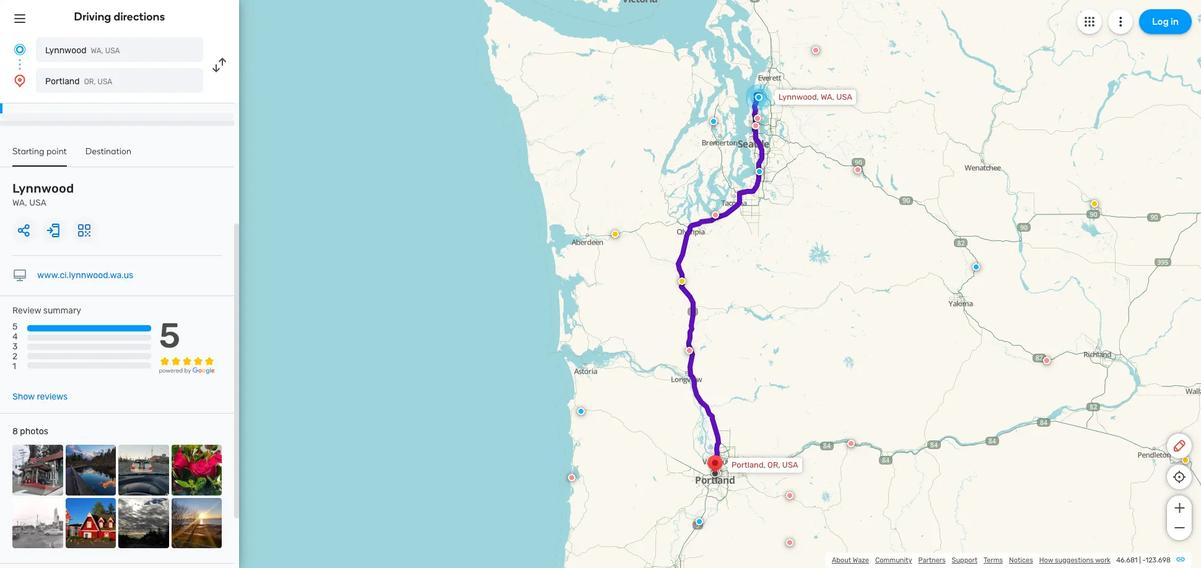 Task type: vqa. For each thing, say whether or not it's contained in the screenshot.
bottommost 90089,
no



Task type: describe. For each thing, give the bounding box(es) containing it.
work
[[1096, 556, 1111, 565]]

123.698
[[1146, 556, 1171, 565]]

1 vertical spatial wa,
[[821, 92, 835, 102]]

portland,
[[732, 460, 766, 470]]

computer image
[[12, 268, 27, 283]]

driving directions
[[74, 10, 165, 24]]

current location image
[[12, 42, 27, 57]]

1
[[12, 362, 16, 372]]

hazard image
[[679, 278, 686, 285]]

8
[[12, 426, 18, 437]]

image 6 of lynnwood, lynnwood image
[[65, 498, 116, 548]]

destination
[[86, 146, 132, 157]]

0 vertical spatial lynnwood
[[45, 45, 86, 56]]

|
[[1140, 556, 1141, 565]]

terms
[[984, 556, 1003, 565]]

usa down 'driving directions'
[[105, 46, 120, 55]]

directions
[[114, 10, 165, 24]]

starting
[[12, 146, 44, 157]]

destination button
[[86, 146, 132, 165]]

suggestions
[[1055, 556, 1094, 565]]

1 vertical spatial police image
[[762, 169, 769, 177]]

1 vertical spatial hazard image
[[612, 231, 619, 238]]

show reviews
[[12, 392, 68, 402]]

www.ci.lynnwood.wa.us link
[[37, 270, 133, 281]]

0 horizontal spatial police image
[[696, 518, 703, 525]]

0 vertical spatial police image
[[710, 118, 718, 125]]

waze
[[853, 556, 869, 565]]

support link
[[952, 556, 978, 565]]

about waze link
[[832, 556, 869, 565]]

about
[[832, 556, 852, 565]]

5 for 5
[[159, 315, 181, 356]]

4
[[12, 332, 18, 342]]

starting point button
[[12, 146, 67, 167]]

usa inside portland or, usa
[[98, 77, 112, 86]]

reviews
[[37, 392, 68, 402]]

-
[[1143, 556, 1146, 565]]

notices
[[1010, 556, 1034, 565]]

3
[[12, 342, 18, 352]]

1 vertical spatial lynnwood
[[12, 181, 74, 196]]

miles
[[55, 94, 78, 103]]

show
[[12, 392, 35, 402]]

1 horizontal spatial wa,
[[91, 46, 103, 55]]

pencil image
[[1172, 439, 1187, 454]]

1 vertical spatial police image
[[578, 408, 585, 415]]

how suggestions work link
[[1040, 556, 1111, 565]]

image 8 of lynnwood, lynnwood image
[[171, 498, 222, 548]]

partners
[[919, 556, 946, 565]]

or, for portland
[[84, 77, 96, 86]]

46.681
[[1117, 556, 1138, 565]]

190.1 miles
[[35, 94, 78, 103]]

point
[[47, 146, 67, 157]]

190.1
[[35, 94, 53, 103]]



Task type: locate. For each thing, give the bounding box(es) containing it.
wa, down driving
[[91, 46, 103, 55]]

review summary
[[12, 306, 81, 316]]

1 horizontal spatial hazard image
[[1091, 200, 1099, 208]]

portland
[[45, 76, 80, 87]]

lynnwood wa, usa down starting point button
[[12, 181, 74, 208]]

starting point
[[12, 146, 67, 157]]

0 vertical spatial lynnwood wa, usa
[[45, 45, 120, 56]]

driving
[[74, 10, 111, 24]]

lynnwood
[[45, 45, 86, 56], [12, 181, 74, 196]]

8 photos
[[12, 426, 48, 437]]

5
[[159, 315, 181, 356], [12, 322, 18, 332]]

2 vertical spatial police image
[[696, 518, 703, 525]]

lynnwood wa, usa
[[45, 45, 120, 56], [12, 181, 74, 208]]

usa right lynnwood,
[[837, 92, 853, 102]]

0 vertical spatial or,
[[84, 77, 96, 86]]

0 vertical spatial hazard image
[[1091, 200, 1099, 208]]

usa right portland,
[[783, 460, 799, 470]]

1 horizontal spatial or,
[[768, 460, 781, 470]]

photos
[[20, 426, 48, 437]]

1 horizontal spatial police image
[[710, 118, 718, 125]]

police image
[[973, 263, 980, 271], [578, 408, 585, 415]]

1 vertical spatial or,
[[768, 460, 781, 470]]

5 inside 5 4 3 2 1
[[12, 322, 18, 332]]

lynnwood down starting point button
[[12, 181, 74, 196]]

terms link
[[984, 556, 1003, 565]]

1 vertical spatial road closed image
[[712, 211, 719, 219]]

image 3 of lynnwood, lynnwood image
[[118, 445, 169, 496]]

0 vertical spatial road closed image
[[756, 115, 763, 122]]

or, for portland,
[[768, 460, 781, 470]]

0 horizontal spatial 5
[[12, 322, 18, 332]]

image 5 of lynnwood, lynnwood image
[[12, 498, 63, 548]]

0 horizontal spatial police image
[[578, 408, 585, 415]]

usa right portland
[[98, 77, 112, 86]]

how
[[1040, 556, 1054, 565]]

5 4 3 2 1
[[12, 322, 18, 372]]

usa down starting point button
[[29, 198, 46, 208]]

community link
[[876, 556, 912, 565]]

lynnwood,
[[779, 92, 819, 102]]

www.ci.lynnwood.wa.us
[[37, 270, 133, 281]]

zoom out image
[[1172, 521, 1188, 535]]

or, right portland,
[[768, 460, 781, 470]]

2 vertical spatial wa,
[[12, 198, 27, 208]]

police image
[[710, 118, 718, 125], [762, 169, 769, 177], [696, 518, 703, 525]]

community
[[876, 556, 912, 565]]

wa, right lynnwood,
[[821, 92, 835, 102]]

road closed image
[[812, 46, 820, 54], [752, 122, 760, 130], [850, 162, 857, 169], [686, 347, 693, 354], [848, 440, 855, 447], [568, 474, 576, 482], [787, 539, 794, 547], [678, 561, 685, 568]]

2 horizontal spatial police image
[[762, 169, 769, 177]]

notices link
[[1010, 556, 1034, 565]]

road closed image
[[756, 115, 763, 122], [712, 211, 719, 219]]

location image
[[12, 73, 27, 88]]

link image
[[1176, 555, 1186, 565]]

support
[[952, 556, 978, 565]]

or,
[[84, 77, 96, 86], [768, 460, 781, 470]]

lynnwood wa, usa up portland or, usa
[[45, 45, 120, 56]]

1 horizontal spatial road closed image
[[756, 115, 763, 122]]

0 horizontal spatial hazard image
[[612, 231, 619, 238]]

0 horizontal spatial road closed image
[[712, 211, 719, 219]]

image 4 of lynnwood, lynnwood image
[[171, 445, 222, 496]]

0 horizontal spatial or,
[[84, 77, 96, 86]]

1 horizontal spatial 5
[[159, 315, 181, 356]]

portland or, usa
[[45, 76, 112, 87]]

0 vertical spatial wa,
[[91, 46, 103, 55]]

0 horizontal spatial wa,
[[12, 198, 27, 208]]

or, inside portland or, usa
[[84, 77, 96, 86]]

lynnwood, wa, usa
[[779, 92, 853, 102]]

usa
[[105, 46, 120, 55], [98, 77, 112, 86], [837, 92, 853, 102], [29, 198, 46, 208], [783, 460, 799, 470]]

2 horizontal spatial wa,
[[821, 92, 835, 102]]

hazard image
[[1091, 200, 1099, 208], [612, 231, 619, 238]]

1 horizontal spatial police image
[[973, 263, 980, 271]]

2
[[12, 352, 17, 362]]

wa,
[[91, 46, 103, 55], [821, 92, 835, 102], [12, 198, 27, 208]]

image 7 of lynnwood, lynnwood image
[[118, 498, 169, 548]]

partners link
[[919, 556, 946, 565]]

about waze community partners support terms notices how suggestions work 46.681 | -123.698
[[832, 556, 1171, 565]]

0 vertical spatial police image
[[973, 263, 980, 271]]

5 for 5 4 3 2 1
[[12, 322, 18, 332]]

lynnwood up portland
[[45, 45, 86, 56]]

1 vertical spatial lynnwood wa, usa
[[12, 181, 74, 208]]

image 1 of lynnwood, lynnwood image
[[12, 445, 63, 496]]

or, right portland
[[84, 77, 96, 86]]

portland, or, usa
[[732, 460, 799, 470]]

image 2 of lynnwood, lynnwood image
[[65, 445, 116, 496]]

summary
[[43, 306, 81, 316]]

zoom in image
[[1172, 501, 1188, 516]]

wa, down starting point button
[[12, 198, 27, 208]]

review
[[12, 306, 41, 316]]



